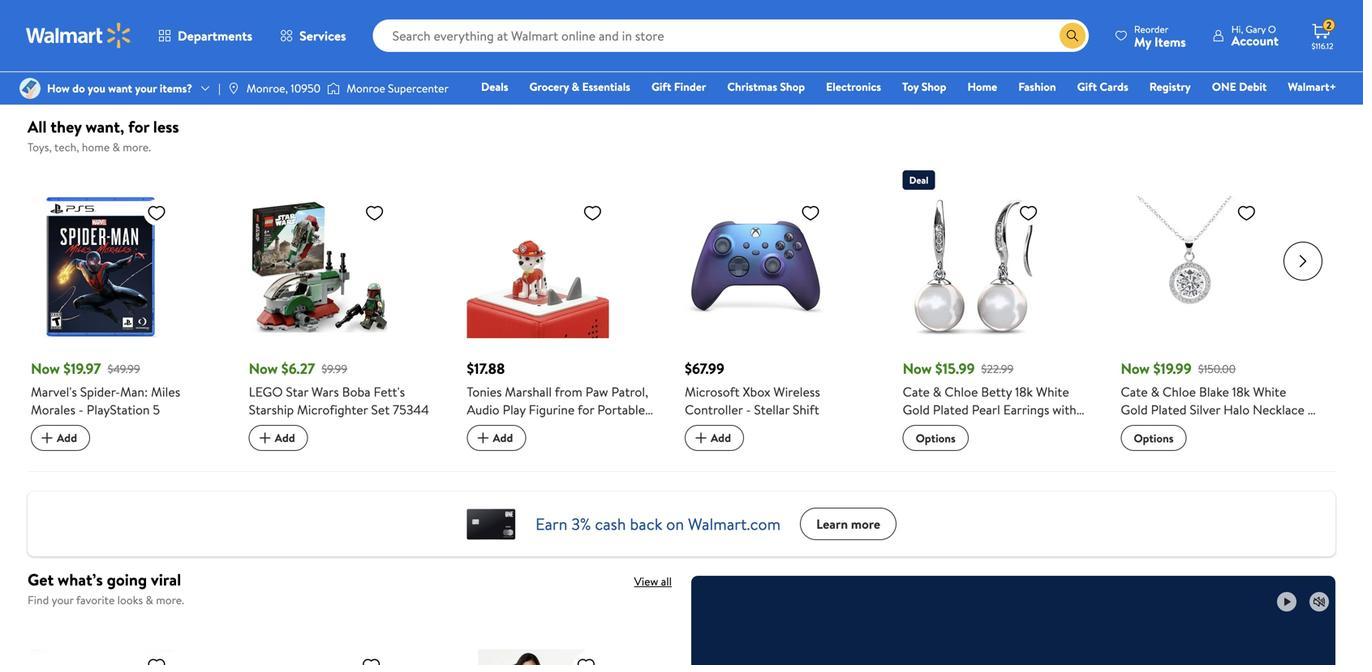 Task type: vqa. For each thing, say whether or not it's contained in the screenshot.
the Year 'dropdown button' on the right bottom of page
no



Task type: locate. For each thing, give the bounding box(es) containing it.
how
[[47, 80, 70, 96]]

add button down audio
[[467, 425, 526, 451]]

for
[[128, 115, 149, 138], [578, 401, 594, 419], [1238, 419, 1254, 437], [928, 437, 945, 455], [1146, 437, 1163, 455]]

gift cards
[[1077, 79, 1128, 95]]

2 horizontal spatial |
[[1308, 401, 1310, 419]]

product group containing now $19.97
[[31, 164, 226, 452]]

3 add from the left
[[493, 430, 513, 446]]

1 vertical spatial more.
[[156, 592, 184, 608]]

audio
[[467, 401, 500, 419]]

items?
[[160, 80, 192, 96]]

- inside '$67.99 microsoft xbox wireless controller - stellar shift'
[[746, 401, 751, 419]]

1 white from the left
[[1036, 383, 1069, 401]]

0 horizontal spatial chloe
[[945, 383, 978, 401]]

now inside now $6.27 $9.99 lego star wars boba fett's starship microfighter set 75344
[[249, 359, 278, 379]]

necklace
[[1253, 401, 1305, 419], [1183, 419, 1235, 437]]

add down controller at the right of page
[[711, 430, 731, 446]]

pearl
[[972, 401, 1000, 419]]

deals
[[481, 79, 508, 95]]

& down $15.99
[[933, 383, 942, 401]]

white up earrings,
[[1036, 383, 1069, 401]]

1 her from the left
[[948, 437, 969, 455]]

now for $19.99
[[1121, 359, 1150, 379]]

add button down morales
[[31, 425, 90, 451]]

on
[[666, 513, 684, 536]]

one debit
[[1212, 79, 1267, 95]]

gold right with
[[1121, 401, 1148, 419]]

debit
[[1239, 79, 1267, 95]]

18k for $15.99
[[1015, 383, 1033, 401]]

- right morales
[[79, 401, 84, 419]]

0 horizontal spatial add to cart image
[[37, 429, 57, 448]]

0 horizontal spatial your
[[52, 592, 74, 608]]

hi,
[[1231, 22, 1243, 36]]

 image
[[327, 80, 340, 97], [227, 82, 240, 95]]

options for first options 'link' from the right
[[1134, 430, 1174, 446]]

0 horizontal spatial options
[[916, 430, 956, 446]]

earrings
[[1003, 401, 1049, 419]]

now
[[31, 359, 60, 379], [249, 359, 278, 379], [903, 359, 932, 379], [1121, 359, 1150, 379]]

 image for monroe supercenter
[[327, 80, 340, 97]]

home
[[82, 139, 110, 155]]

more. down want,
[[123, 139, 151, 155]]

1 18k from the left
[[1015, 383, 1033, 401]]

$22.99
[[981, 361, 1014, 377]]

cate up crystals
[[903, 383, 930, 401]]

1 horizontal spatial more.
[[156, 592, 184, 608]]

gift left cards
[[1077, 79, 1097, 95]]

2 chloe from the left
[[1163, 383, 1196, 401]]

now left $19.99 at the right bottom of page
[[1121, 359, 1150, 379]]

want,
[[86, 115, 124, 138]]

2 now from the left
[[249, 359, 278, 379]]

3 add to cart image from the left
[[473, 429, 493, 448]]

plated inside now $15.99 $22.99 cate & chloe betty 18k white gold plated pearl earrings with crystals | women's drop earrings, gift for her
[[933, 401, 969, 419]]

1 cate from the left
[[903, 383, 930, 401]]

|
[[218, 80, 221, 96], [1308, 401, 1310, 419], [951, 419, 954, 437]]

now up lego
[[249, 359, 278, 379]]

1 horizontal spatial cate
[[1121, 383, 1148, 401]]

0 horizontal spatial her
[[948, 437, 969, 455]]

microfighter
[[297, 401, 368, 419]]

1 gold from the left
[[903, 401, 930, 419]]

now for $19.97
[[31, 359, 60, 379]]

search icon image
[[1066, 29, 1079, 42]]

now up marvel's
[[31, 359, 60, 379]]

18k right blake in the bottom right of the page
[[1232, 383, 1250, 401]]

0 horizontal spatial more.
[[123, 139, 151, 155]]

| right women,
[[1308, 401, 1310, 419]]

view all link
[[634, 574, 672, 590]]

2 shop from the left
[[921, 79, 946, 95]]

earn
[[535, 513, 567, 536]]

 image right 10950
[[327, 80, 340, 97]]

tech,
[[54, 139, 79, 155]]

18k inside now $15.99 $22.99 cate & chloe betty 18k white gold plated pearl earrings with crystals | women's drop earrings, gift for her
[[1015, 383, 1033, 401]]

0 vertical spatial more.
[[123, 139, 151, 155]]

Walmart Site-Wide search field
[[373, 19, 1089, 52]]

now $19.99 $150.00 cate & chloe blake 18k white gold plated silver halo necklace | cz crystal necklace for women, gift for her
[[1121, 359, 1310, 455]]

1 horizontal spatial necklace
[[1253, 401, 1305, 419]]

white for $19.99
[[1253, 383, 1286, 401]]

add to favorites list, marvel's spider-man: miles morales - playstation 5 image
[[147, 203, 166, 223]]

0 horizontal spatial shop
[[780, 79, 805, 95]]

necklace right halo
[[1253, 401, 1305, 419]]

2 white from the left
[[1253, 383, 1286, 401]]

2 horizontal spatial add to cart image
[[473, 429, 493, 448]]

gold for $19.99
[[1121, 401, 1148, 419]]

1 horizontal spatial plated
[[1151, 401, 1187, 419]]

4 now from the left
[[1121, 359, 1150, 379]]

add button for tonies
[[467, 425, 526, 451]]

0 horizontal spatial white
[[1036, 383, 1069, 401]]

registry link
[[1142, 78, 1198, 95]]

gift right earrings,
[[1121, 437, 1143, 455]]

chloe inside now $15.99 $22.99 cate & chloe betty 18k white gold plated pearl earrings with crystals | women's drop earrings, gift for her
[[945, 383, 978, 401]]

0 horizontal spatial cate
[[903, 383, 930, 401]]

options link down $19.99 at the right bottom of page
[[1121, 425, 1187, 451]]

18k inside 'now $19.99 $150.00 cate & chloe blake 18k white gold plated silver halo necklace | cz crystal necklace for women, gift for her'
[[1232, 383, 1250, 401]]

1 horizontal spatial gold
[[1121, 401, 1148, 419]]

cate up cz
[[1121, 383, 1148, 401]]

for inside now $15.99 $22.99 cate & chloe betty 18k white gold plated pearl earrings with crystals | women's drop earrings, gift for her
[[928, 437, 945, 455]]

add down starship
[[275, 430, 295, 446]]

shift
[[793, 401, 819, 419]]

2 her from the left
[[1166, 437, 1187, 455]]

chloe inside 'now $19.99 $150.00 cate & chloe blake 18k white gold plated silver halo necklace | cz crystal necklace for women, gift for her'
[[1163, 383, 1196, 401]]

add down morales
[[57, 430, 77, 446]]

paw
[[586, 383, 608, 401]]

0 horizontal spatial  image
[[227, 82, 240, 95]]

1 - from the left
[[79, 401, 84, 419]]

4 product group from the left
[[685, 164, 880, 452]]

women's
[[957, 419, 1007, 437]]

1 options from the left
[[916, 430, 956, 446]]

1 horizontal spatial add to cart image
[[255, 429, 275, 448]]

small,
[[517, 419, 550, 437]]

for right figurine
[[578, 401, 594, 419]]

plated for $15.99
[[933, 401, 969, 419]]

gift inside now $15.99 $22.99 cate & chloe betty 18k white gold plated pearl earrings with crystals | women's drop earrings, gift for her
[[903, 437, 925, 455]]

white inside 'now $19.99 $150.00 cate & chloe blake 18k white gold plated silver halo necklace | cz crystal necklace for women, gift for her'
[[1253, 383, 1286, 401]]

more. inside all they want, for less toys, tech, home & more.
[[123, 139, 151, 155]]

gold inside now $15.99 $22.99 cate & chloe betty 18k white gold plated pearl earrings with crystals | women's drop earrings, gift for her
[[903, 401, 930, 419]]

75344
[[393, 401, 429, 419]]

2 add to cart image from the left
[[255, 429, 275, 448]]

add to cart image down audio
[[473, 429, 493, 448]]

2 options from the left
[[1134, 430, 1174, 446]]

3 product group from the left
[[467, 164, 662, 452]]

toys,
[[28, 139, 52, 155]]

get
[[28, 569, 54, 591]]

- left stellar
[[746, 401, 751, 419]]

product group containing now $6.27
[[249, 164, 444, 452]]

2 gold from the left
[[1121, 401, 1148, 419]]

 image
[[19, 78, 41, 99]]

looks
[[117, 592, 143, 608]]

plated inside 'now $19.99 $150.00 cate & chloe blake 18k white gold plated silver halo necklace | cz crystal necklace for women, gift for her'
[[1151, 401, 1187, 419]]

0 horizontal spatial gold
[[903, 401, 930, 419]]

1 horizontal spatial her
[[1166, 437, 1187, 455]]

| inside now $15.99 $22.99 cate & chloe betty 18k white gold plated pearl earrings with crystals | women's drop earrings, gift for her
[[951, 419, 954, 437]]

1 add button from the left
[[31, 425, 90, 451]]

3 now from the left
[[903, 359, 932, 379]]

add to cart image down morales
[[37, 429, 57, 448]]

options link
[[903, 425, 969, 451], [1121, 425, 1187, 451]]

add down play
[[493, 430, 513, 446]]

your right find
[[52, 592, 74, 608]]

add button for $6.27
[[249, 425, 308, 451]]

plastic
[[617, 419, 653, 437]]

& right 'looks'
[[146, 592, 153, 608]]

1 add to cart image from the left
[[37, 429, 57, 448]]

home link
[[960, 78, 1005, 95]]

fashion link
[[1011, 78, 1063, 95]]

2
[[1326, 18, 1332, 32]]

shop
[[780, 79, 805, 95], [921, 79, 946, 95]]

3 add button from the left
[[467, 425, 526, 451]]

account
[[1231, 32, 1279, 49]]

Search search field
[[373, 19, 1089, 52]]

marvel's
[[31, 383, 77, 401]]

1 product group from the left
[[31, 164, 226, 452]]

1 horizontal spatial options link
[[1121, 425, 1187, 451]]

plated left the pearl on the right
[[933, 401, 969, 419]]

$17.88
[[467, 359, 505, 379]]

4 add from the left
[[711, 430, 731, 446]]

women,
[[1257, 419, 1303, 437]]

shop right toy
[[921, 79, 946, 95]]

add button down controller at the right of page
[[685, 425, 744, 451]]

now for $6.27
[[249, 359, 278, 379]]

2 18k from the left
[[1232, 383, 1250, 401]]

next slide for all they want, for less list image
[[1284, 242, 1323, 281]]

5
[[153, 401, 160, 419]]

patrol,
[[611, 383, 648, 401]]

gary
[[1246, 22, 1266, 36]]

your right want
[[135, 80, 157, 96]]

blake
[[1199, 383, 1229, 401]]

my
[[1134, 33, 1151, 51]]

shop right christmas
[[780, 79, 805, 95]]

cate inside 'now $19.99 $150.00 cate & chloe blake 18k white gold plated silver halo necklace | cz crystal necklace for women, gift for her'
[[1121, 383, 1148, 401]]

1 shop from the left
[[780, 79, 805, 95]]

shop inside christmas shop link
[[780, 79, 805, 95]]

her
[[948, 437, 969, 455], [1166, 437, 1187, 455]]

fashion
[[1018, 79, 1056, 95]]

view
[[634, 574, 658, 590]]

want
[[108, 80, 132, 96]]

now $15.99 $22.99 cate & chloe betty 18k white gold plated pearl earrings with crystals | women's drop earrings, gift for her
[[903, 359, 1091, 455]]

more. inside get what's going viral find your favorite looks & more.
[[156, 592, 184, 608]]

supercenter
[[388, 80, 449, 96]]

1 horizontal spatial shop
[[921, 79, 946, 95]]

add button
[[31, 425, 90, 451], [249, 425, 308, 451], [467, 425, 526, 451], [685, 425, 744, 451]]

white up women,
[[1253, 383, 1286, 401]]

more. for for
[[123, 139, 151, 155]]

2 product group from the left
[[249, 164, 444, 452]]

electronics
[[826, 79, 881, 95]]

now inside now $15.99 $22.99 cate & chloe betty 18k white gold plated pearl earrings with crystals | women's drop earrings, gift for her
[[903, 359, 932, 379]]

now left $15.99
[[903, 359, 932, 379]]

1 horizontal spatial chloe
[[1163, 383, 1196, 401]]

see what's trending. #iywyk. shop our social feed, unmute video image
[[1310, 592, 1329, 612]]

tonies marshall from paw patrol, audio play figurine for portable speaker, small, multicolor, plastic image
[[467, 197, 609, 339]]

& inside all they want, for less toys, tech, home & more.
[[112, 139, 120, 155]]

shop inside toy shop link
[[921, 79, 946, 95]]

& right home
[[112, 139, 120, 155]]

2 plated from the left
[[1151, 401, 1187, 419]]

marvel's spider-man: miles morales - playstation 5 image
[[31, 197, 173, 339]]

2 - from the left
[[746, 401, 751, 419]]

xbox
[[743, 383, 770, 401]]

registry
[[1149, 79, 1191, 95]]

add to favorites list, cate & chloe blake 18k white gold plated silver halo necklace | cz crystal necklace for women, gift for her image
[[1237, 203, 1256, 223]]

get what's going viral find your favorite looks & more.
[[28, 569, 184, 608]]

options left women's at bottom
[[916, 430, 956, 446]]

add to cart image for now $6.27
[[255, 429, 275, 448]]

gift
[[651, 79, 671, 95], [1077, 79, 1097, 95], [903, 437, 925, 455], [1121, 437, 1143, 455]]

6 product group from the left
[[1121, 164, 1316, 455]]

add button down starship
[[249, 425, 308, 451]]

add to cart image
[[37, 429, 57, 448], [255, 429, 275, 448], [473, 429, 493, 448]]

18k
[[1015, 383, 1033, 401], [1232, 383, 1250, 401]]

0 vertical spatial your
[[135, 80, 157, 96]]

options link down $15.99
[[903, 425, 969, 451]]

see what's trending. #iywyk. shop our social feed, play video image
[[1277, 592, 1297, 612]]

more. down viral on the left
[[156, 592, 184, 608]]

1 horizontal spatial white
[[1253, 383, 1286, 401]]

2 cate from the left
[[1121, 383, 1148, 401]]

white inside now $15.99 $22.99 cate & chloe betty 18k white gold plated pearl earrings with crystals | women's drop earrings, gift for her
[[1036, 383, 1069, 401]]

5 product group from the left
[[903, 164, 1098, 455]]

for left less on the left top
[[128, 115, 149, 138]]

shop for toy shop
[[921, 79, 946, 95]]

plated left silver
[[1151, 401, 1187, 419]]

gift left finder
[[651, 79, 671, 95]]

1 now from the left
[[31, 359, 60, 379]]

white for $15.99
[[1036, 383, 1069, 401]]

2 add from the left
[[275, 430, 295, 446]]

set
[[371, 401, 390, 419]]

necklace down blake in the bottom right of the page
[[1183, 419, 1235, 437]]

| right items?
[[218, 80, 221, 96]]

shop for christmas shop
[[780, 79, 805, 95]]

your inside get what's going viral find your favorite looks & more.
[[52, 592, 74, 608]]

chloe
[[945, 383, 978, 401], [1163, 383, 1196, 401]]

crystal
[[1140, 419, 1180, 437]]

now inside 'now $19.99 $150.00 cate & chloe blake 18k white gold plated silver halo necklace | cz crystal necklace for women, gift for her'
[[1121, 359, 1150, 379]]

gold left women's at bottom
[[903, 401, 930, 419]]

gold inside 'now $19.99 $150.00 cate & chloe blake 18k white gold plated silver halo necklace | cz crystal necklace for women, gift for her'
[[1121, 401, 1148, 419]]

| right crystals
[[951, 419, 954, 437]]

cate & chloe blake 18k white gold plated silver halo necklace | cz crystal necklace for women, gift for her image
[[1121, 197, 1263, 339]]

plated for $19.99
[[1151, 401, 1187, 419]]

add to favorites list, microsoft xbox wireless controller - stellar shift image
[[801, 203, 820, 223]]

$6.27
[[281, 359, 315, 379]]

0 horizontal spatial plated
[[933, 401, 969, 419]]

0 horizontal spatial options link
[[903, 425, 969, 451]]

& inside get what's going viral find your favorite looks & more.
[[146, 592, 153, 608]]

monroe, 10950
[[247, 80, 321, 96]]

services button
[[266, 16, 360, 55]]

1 horizontal spatial |
[[951, 419, 954, 437]]

& down $19.99 at the right bottom of page
[[1151, 383, 1160, 401]]

1 horizontal spatial  image
[[327, 80, 340, 97]]

back
[[630, 513, 662, 536]]

gift left women's at bottom
[[903, 437, 925, 455]]

2 add button from the left
[[249, 425, 308, 451]]

$19.99
[[1153, 359, 1192, 379]]

silver
[[1190, 401, 1220, 419]]

1 horizontal spatial -
[[746, 401, 751, 419]]

&
[[572, 79, 579, 95], [112, 139, 120, 155], [933, 383, 942, 401], [1151, 383, 1160, 401], [146, 592, 153, 608]]

for left women's at bottom
[[928, 437, 945, 455]]

crystals
[[903, 419, 948, 437]]

 image left monroe,
[[227, 82, 240, 95]]

$19.97
[[63, 359, 101, 379]]

1 horizontal spatial options
[[1134, 430, 1174, 446]]

0 horizontal spatial |
[[218, 80, 221, 96]]

now inside 'now $19.97 $49.99 marvel's spider-man: miles morales - playstation 5'
[[31, 359, 60, 379]]

1 add from the left
[[57, 430, 77, 446]]

1 horizontal spatial your
[[135, 80, 157, 96]]

add for $19.97
[[57, 430, 77, 446]]

1 plated from the left
[[933, 401, 969, 419]]

chloe down $15.99
[[945, 383, 978, 401]]

1 options link from the left
[[903, 425, 969, 451]]

18k right betty
[[1015, 383, 1033, 401]]

cate for $19.99
[[1121, 383, 1148, 401]]

options down $19.99 at the right bottom of page
[[1134, 430, 1174, 446]]

chloe down $19.99 at the right bottom of page
[[1163, 383, 1196, 401]]

1 chloe from the left
[[945, 383, 978, 401]]

cate
[[903, 383, 930, 401], [1121, 383, 1148, 401]]

1 horizontal spatial 18k
[[1232, 383, 1250, 401]]

now $6.27 $9.99 lego star wars boba fett's starship microfighter set 75344
[[249, 359, 429, 419]]

0 horizontal spatial 18k
[[1015, 383, 1033, 401]]

0 horizontal spatial -
[[79, 401, 84, 419]]

cate inside now $15.99 $22.99 cate & chloe betty 18k white gold plated pearl earrings with crystals | women's drop earrings, gift for her
[[903, 383, 930, 401]]

learn more
[[816, 515, 880, 533]]

1 vertical spatial your
[[52, 592, 74, 608]]

product group
[[31, 164, 226, 452], [249, 164, 444, 452], [467, 164, 662, 452], [685, 164, 880, 452], [903, 164, 1098, 455], [1121, 164, 1316, 455]]

add to cart image down starship
[[255, 429, 275, 448]]

walmart+ link
[[1281, 78, 1344, 95]]



Task type: describe. For each thing, give the bounding box(es) containing it.
options for first options 'link' from the left
[[916, 430, 956, 446]]

items
[[1154, 33, 1186, 51]]

toy
[[902, 79, 919, 95]]

chloe for $15.99
[[945, 383, 978, 401]]

boba
[[342, 383, 371, 401]]

for inside all they want, for less toys, tech, home & more.
[[128, 115, 149, 138]]

her inside 'now $19.99 $150.00 cate & chloe blake 18k white gold plated silver halo necklace | cz crystal necklace for women, gift for her'
[[1166, 437, 1187, 455]]

add button for $19.97
[[31, 425, 90, 451]]

| inside 'now $19.99 $150.00 cate & chloe blake 18k white gold plated silver halo necklace | cz crystal necklace for women, gift for her'
[[1308, 401, 1310, 419]]

christmas shop
[[727, 79, 805, 95]]

add to favorites list, free assembly women's button-down boxy tunic shirt with long sleeves, sizes xs-xxxl image
[[576, 656, 596, 665]]

halo
[[1224, 401, 1250, 419]]

$67.99
[[685, 359, 724, 379]]

add to favorites list, better homes & gardens 18oz citrus & balsam scented 2-wick frosted bell jar candle image
[[147, 656, 166, 665]]

star
[[286, 383, 308, 401]]

wars
[[311, 383, 339, 401]]

& inside now $15.99 $22.99 cate & chloe betty 18k white gold plated pearl earrings with crystals | women's drop earrings, gift for her
[[933, 383, 942, 401]]

view all
[[634, 574, 672, 590]]

favorite
[[76, 592, 115, 608]]

walmart image
[[26, 23, 131, 49]]

home
[[968, 79, 997, 95]]

$17.88 tonies marshall from paw patrol, audio play figurine for portable speaker, small, multicolor, plastic
[[467, 359, 653, 437]]

 image for monroe, 10950
[[227, 82, 240, 95]]

more. for viral
[[156, 592, 184, 608]]

more
[[851, 515, 880, 533]]

essentials
[[582, 79, 630, 95]]

add for $6.27
[[275, 430, 295, 446]]

microsoft xbox wireless controller - stellar shift image
[[685, 197, 827, 339]]

walmart+
[[1288, 79, 1336, 95]]

2 options link from the left
[[1121, 425, 1187, 451]]

departments button
[[144, 16, 266, 55]]

lego star wars boba fett's starship microfighter set 75344 image
[[249, 197, 391, 339]]

one debit link
[[1205, 78, 1274, 95]]

0 horizontal spatial necklace
[[1183, 419, 1235, 437]]

& inside 'now $19.99 $150.00 cate & chloe blake 18k white gold plated silver halo necklace | cz crystal necklace for women, gift for her'
[[1151, 383, 1160, 401]]

multicolor,
[[553, 419, 614, 437]]

for inside $17.88 tonies marshall from paw patrol, audio play figurine for portable speaker, small, multicolor, plastic
[[578, 401, 594, 419]]

man:
[[120, 383, 148, 401]]

gift inside 'link'
[[1077, 79, 1097, 95]]

toy shop link
[[895, 78, 954, 95]]

christmas
[[727, 79, 777, 95]]

playstation
[[87, 401, 150, 419]]

finder
[[674, 79, 706, 95]]

add for tonies
[[493, 430, 513, 446]]

now for $15.99
[[903, 359, 932, 379]]

monroe supercenter
[[347, 80, 449, 96]]

going
[[107, 569, 147, 591]]

all
[[28, 115, 47, 138]]

product group containing $17.88
[[467, 164, 662, 452]]

find
[[28, 592, 49, 608]]

departments
[[178, 27, 252, 45]]

3704906-094-xcat-onedebit--nudge banner image
[[467, 505, 516, 544]]

fett's
[[374, 383, 405, 401]]

gift inside 'now $19.99 $150.00 cate & chloe blake 18k white gold plated silver halo necklace | cz crystal necklace for women, gift for her'
[[1121, 437, 1143, 455]]

time and tru women's canvas mini tote bag with removable strap, natural image
[[246, 650, 388, 665]]

tonies
[[467, 383, 502, 401]]

hi, gary o account
[[1231, 22, 1279, 49]]

add to favorites list, time and tru women's canvas mini tote bag with removable strap, natural image
[[362, 656, 381, 665]]

add to favorites list, cate & chloe betty 18k white gold plated pearl earrings with crystals | women's drop earrings, gift for her image
[[1019, 203, 1038, 223]]

play
[[503, 401, 526, 419]]

$49.99
[[108, 361, 140, 377]]

$150.00
[[1198, 361, 1236, 377]]

drop
[[1010, 419, 1039, 437]]

$9.99
[[322, 361, 347, 377]]

services
[[299, 27, 346, 45]]

grocery & essentials
[[529, 79, 630, 95]]

marshall
[[505, 383, 552, 401]]

deal
[[909, 173, 929, 187]]

add to cart image for now $19.97
[[37, 429, 57, 448]]

monroe
[[347, 80, 385, 96]]

with
[[1052, 401, 1077, 419]]

speaker,
[[467, 419, 514, 437]]

from
[[555, 383, 582, 401]]

for right cz
[[1146, 437, 1163, 455]]

$116.12
[[1312, 41, 1333, 52]]

add to favorites list, lego star wars boba fett's starship microfighter set 75344 image
[[365, 203, 384, 223]]

gift finder
[[651, 79, 706, 95]]

cate for $15.99
[[903, 383, 930, 401]]

better homes & gardens 18oz citrus & balsam scented 2-wick frosted bell jar candle image
[[31, 650, 173, 665]]

lego
[[249, 383, 283, 401]]

toy shop
[[902, 79, 946, 95]]

controller
[[685, 401, 743, 419]]

earn 3% cash back on walmart.com
[[535, 513, 781, 536]]

product group containing $67.99
[[685, 164, 880, 452]]

learn more link
[[800, 508, 897, 541]]

learn
[[816, 515, 848, 533]]

morales
[[31, 401, 75, 419]]

less
[[153, 115, 179, 138]]

add to favorites list, tonies marshall from paw patrol, audio play figurine for portable speaker, small, multicolor, plastic image
[[583, 203, 602, 223]]

deals link
[[474, 78, 516, 95]]

18k for $19.99
[[1232, 383, 1250, 401]]

for left women,
[[1238, 419, 1254, 437]]

viral
[[151, 569, 181, 591]]

walmart.com
[[688, 513, 781, 536]]

cz
[[1121, 419, 1137, 437]]

you
[[88, 80, 105, 96]]

cards
[[1100, 79, 1128, 95]]

& right the grocery
[[572, 79, 579, 95]]

gold for $15.99
[[903, 401, 930, 419]]

spider-
[[80, 383, 120, 401]]

chloe for $19.99
[[1163, 383, 1196, 401]]

electronics link
[[819, 78, 888, 95]]

all they want, for less toys, tech, home & more.
[[28, 115, 179, 155]]

4 add button from the left
[[685, 425, 744, 451]]

what's
[[58, 569, 103, 591]]

figurine
[[529, 401, 575, 419]]

earrings,
[[1042, 419, 1091, 437]]

cate & chloe betty 18k white gold plated pearl earrings with crystals | women's drop earrings, gift for her image
[[903, 197, 1045, 339]]

free assembly women's button-down boxy tunic shirt with long sleeves, sizes xs-xxxl image
[[460, 650, 602, 665]]

do
[[72, 80, 85, 96]]

how do you want your items?
[[47, 80, 192, 96]]

- inside 'now $19.97 $49.99 marvel's spider-man: miles morales - playstation 5'
[[79, 401, 84, 419]]

add to cart image
[[691, 429, 711, 448]]

her inside now $15.99 $22.99 cate & chloe betty 18k white gold plated pearl earrings with crystals | women's drop earrings, gift for her
[[948, 437, 969, 455]]

microsoft
[[685, 383, 740, 401]]

portable
[[597, 401, 645, 419]]

product group containing now $19.99
[[1121, 164, 1316, 455]]

product group containing now $15.99
[[903, 164, 1098, 455]]



